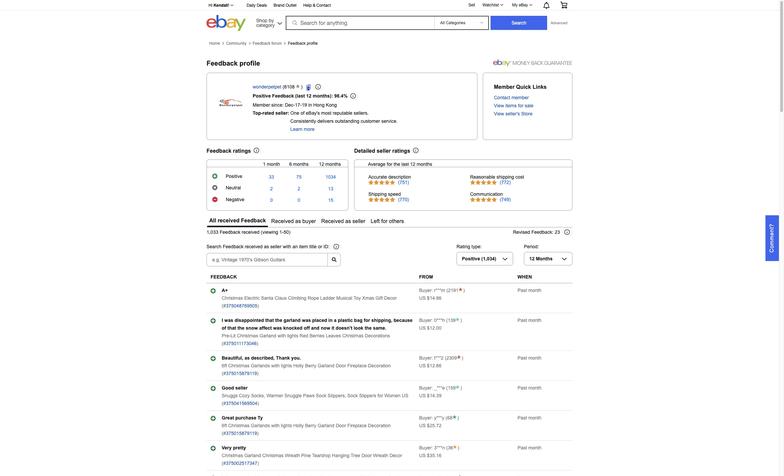 Task type: describe. For each thing, give the bounding box(es) containing it.
pine
[[301, 454, 311, 459]]

contact inside contact member view items for sale view seller's store
[[494, 95, 510, 100]]

0 for 2nd 0 button from the right
[[270, 198, 273, 203]]

christmas down very pretty element at the left bottom
[[222, 454, 243, 459]]

thank
[[276, 356, 290, 361]]

pretty
[[233, 446, 246, 451]]

from element
[[419, 275, 433, 280]]

past for ( 2191
[[518, 288, 527, 294]]

0 for first 0 button from right
[[298, 198, 300, 203]]

received for 1,033
[[242, 230, 260, 235]]

(# for i
[[222, 341, 226, 347]]

feedback profile main content
[[207, 38, 779, 477]]

month for ( 2191
[[528, 288, 542, 294]]

buyer: for $14.39
[[419, 386, 433, 391]]

as for seller
[[345, 219, 351, 224]]

now
[[321, 326, 330, 331]]

sell link
[[466, 3, 478, 7]]

375011173046 )
[[226, 341, 258, 347]]

2191
[[448, 288, 459, 294]]

7 past month element from the top
[[518, 476, 542, 477]]

0 horizontal spatial that
[[227, 326, 236, 331]]

2 view from the top
[[494, 111, 504, 117]]

r***m
[[434, 288, 445, 294]]

received for received as buyer
[[271, 219, 294, 224]]

average
[[368, 162, 386, 167]]

375048769505 link
[[226, 304, 257, 309]]

buyer: for $14.86
[[419, 288, 433, 294]]

seller up "average"
[[377, 148, 391, 154]]

6 months
[[289, 162, 309, 167]]

profile for feedback profile link
[[307, 41, 318, 46]]

past month for 2309
[[518, 356, 542, 361]]

outlet
[[286, 3, 297, 8]]

751 ratings received on accurate description. click to check average rating. element
[[398, 180, 409, 185]]

revised feedback: 23
[[513, 230, 560, 235]]

garlands for described,
[[251, 364, 270, 369]]

christmas down the look
[[342, 334, 364, 339]]

daily deals link
[[247, 2, 267, 9]]

feedback profile page for wonderpetpet element
[[207, 60, 260, 67]]

shop by category banner
[[205, 0, 573, 33]]

holly for beautiful, as described, thank you.
[[293, 364, 304, 369]]

(# inside snuggs cozy socks, warmer snuggle paws sock slippers, sock slippers for women us (#
[[222, 401, 226, 407]]

community
[[226, 41, 247, 46]]

garland down leaves
[[318, 364, 334, 369]]

us inside snuggs cozy socks, warmer snuggle paws sock slippers, sock slippers for women us (#
[[402, 394, 408, 399]]

month for ( 68
[[528, 416, 542, 421]]

decoration for us $12.86
[[368, 364, 391, 369]]

hong
[[313, 102, 325, 108]]

&
[[313, 3, 315, 8]]

1-
[[279, 230, 284, 235]]

shipping
[[497, 174, 514, 180]]

$14.39
[[427, 394, 442, 399]]

i was disappointed that the garland was placed in a plastic bag for shipping, because of that the snow affect was knocked off and now it doesn't look the same. element
[[222, 318, 413, 331]]

great
[[222, 416, 234, 421]]

slippers
[[359, 394, 376, 399]]

( 68
[[444, 416, 453, 421]]

1034 button
[[325, 175, 336, 180]]

christmas garland christmas wreath pine teardrop hanging tree door wreath decor (#
[[222, 454, 402, 467]]

detailed seller ratings
[[354, 148, 410, 154]]

( for buyer: 3***n
[[446, 446, 448, 451]]

christmas left pine
[[262, 454, 284, 459]]

2 horizontal spatial was
[[302, 318, 311, 324]]

seller inside button
[[353, 219, 365, 224]]

member for member since: dec-17-19 in hong kong top-rated seller: one of ebay's most reputable sellers. consistently delivers outstanding customer service. learn more
[[253, 102, 270, 108]]

past for ( 2309
[[518, 356, 527, 361]]

of inside the "member since: dec-17-19 in hong kong top-rated seller: one of ebay's most reputable sellers. consistently delivers outstanding customer service. learn more"
[[301, 110, 305, 116]]

seller up cozy
[[235, 386, 248, 391]]

garland inside christmas garland christmas wreath pine teardrop hanging tree door wreath decor (#
[[244, 454, 261, 459]]

all received feedback button
[[207, 216, 268, 227]]

as for buyer
[[295, 219, 301, 224]]

( for buyer: t***2
[[445, 356, 446, 361]]

75 button
[[296, 175, 302, 180]]

month for ( 159
[[528, 386, 542, 391]]

christmas electric santa claus climbing rope ladder musical toy xmas gift decor (#
[[222, 296, 397, 309]]

1,033
[[207, 230, 218, 235]]

category
[[256, 22, 275, 28]]

same.
[[373, 326, 386, 331]]

rating type:
[[457, 244, 482, 250]]

as up e.g. vintage 1970's gibson guitars text field
[[264, 244, 269, 250]]

hi kendall !
[[209, 3, 229, 8]]

$35.16
[[427, 454, 442, 459]]

for right "average"
[[387, 162, 392, 167]]

6108
[[284, 84, 295, 89]]

feedback left by buyer. element for $14.86
[[419, 288, 445, 294]]

(772)
[[500, 180, 511, 185]]

6ft christmas garlands with lights holly berry garland door fireplace decoration (# for great purchase  ty
[[222, 424, 391, 437]]

749 ratings received on communication. click to check average rating. element
[[500, 197, 511, 202]]

contact inside account navigation
[[317, 3, 331, 8]]

links
[[533, 84, 547, 90]]

6ft for beautiful, as described, thank you.
[[222, 364, 227, 369]]

375015879119 ) for as
[[226, 371, 259, 377]]

off
[[304, 326, 310, 331]]

feedback profile for feedback profile link
[[288, 41, 318, 46]]

buyer: _***e
[[419, 386, 445, 391]]

decor inside christmas garland christmas wreath pine teardrop hanging tree door wreath decor (#
[[390, 454, 402, 459]]

(1,034)
[[481, 257, 496, 262]]

learn
[[290, 127, 303, 132]]

positive for positive feedback (last 12 months): 98.4%
[[253, 93, 271, 99]]

delivers
[[317, 118, 334, 124]]

fireplace for us $25.72
[[347, 424, 367, 429]]

us for buyer: y***y
[[419, 424, 426, 429]]

knocked
[[283, 326, 302, 331]]

purchase
[[235, 416, 256, 421]]

2 ratings from the left
[[392, 148, 410, 154]]

with inside pre-lit christmas garland with lights red berries leaves christmas decorations (#
[[278, 334, 286, 339]]

as for described,
[[245, 356, 250, 361]]

(# for very
[[222, 461, 226, 467]]

daily
[[247, 3, 256, 8]]

15 button
[[328, 198, 333, 203]]

christmas down great purchase  ty
[[228, 424, 250, 429]]

3 months from the left
[[417, 162, 432, 167]]

affect
[[259, 326, 272, 331]]

375015879119 for purchase
[[226, 431, 257, 437]]

help & contact link
[[303, 2, 331, 9]]

received for received as seller
[[321, 219, 344, 224]]

past month for 139
[[518, 318, 542, 324]]

feedback left by buyer. element for $35.16
[[419, 446, 445, 451]]

advanced link
[[547, 16, 571, 30]]

deals
[[257, 3, 267, 8]]

garland inside pre-lit christmas garland with lights red berries leaves christmas decorations (#
[[259, 334, 276, 339]]

consistently
[[290, 118, 316, 124]]

a
[[334, 318, 337, 324]]

the left "last"
[[394, 162, 400, 167]]

electric
[[244, 296, 260, 301]]

with left an
[[283, 244, 291, 250]]

hi
[[209, 3, 212, 8]]

period:
[[524, 244, 539, 250]]

past month element for 139
[[518, 318, 542, 324]]

past month element for 68
[[518, 416, 542, 421]]

0***h
[[434, 318, 445, 324]]

13 button
[[328, 186, 333, 192]]

e.g. Vintage 1970's Gibson Guitars text field
[[207, 253, 328, 267]]

33
[[269, 175, 274, 180]]

7 feedback left by buyer. element from the top
[[419, 476, 445, 477]]

past for ( 159
[[518, 386, 527, 391]]

none submit inside the 'shop by category' banner
[[491, 16, 547, 30]]

bag
[[354, 318, 363, 324]]

with down thank
[[271, 364, 280, 369]]

12 right "last"
[[410, 162, 415, 167]]

garland down snuggs cozy socks, warmer snuggle paws sock slippers, sock slippers for women us (#
[[318, 424, 334, 429]]

rope
[[308, 296, 319, 301]]

75
[[296, 175, 302, 180]]

( 2309
[[444, 356, 457, 361]]

month for ( 2309
[[528, 356, 542, 361]]

contact member view items for sale view seller's store
[[494, 95, 534, 117]]

us for buyer: _***e
[[419, 394, 426, 399]]

t***2
[[434, 356, 444, 361]]

xmas
[[362, 296, 374, 301]]

1 view from the top
[[494, 103, 504, 109]]

the right the look
[[365, 326, 372, 331]]

member
[[512, 95, 529, 100]]

past for ( 36
[[518, 446, 527, 451]]

Search for anything text field
[[287, 17, 433, 29]]

reasonable shipping cost
[[470, 174, 524, 180]]

comment? link
[[766, 216, 779, 261]]

view seller's store link
[[494, 111, 533, 117]]

christmas inside 'christmas electric santa claus climbing rope ladder musical toy xmas gift decor (#'
[[222, 296, 243, 301]]

teardrop
[[312, 454, 331, 459]]

1 0 button from the left
[[270, 198, 273, 203]]

$12.00
[[427, 326, 442, 331]]

0 horizontal spatial was
[[224, 318, 233, 324]]

68
[[447, 416, 453, 421]]

christmas down "snow" at the bottom
[[237, 334, 258, 339]]

6ft for great purchase  ty
[[222, 424, 227, 429]]

disappointed
[[235, 318, 264, 324]]

2309
[[446, 356, 457, 361]]

(last
[[295, 93, 305, 99]]

2 0 button from the left
[[298, 198, 300, 203]]

for inside button
[[381, 219, 388, 224]]

past month for 68
[[518, 416, 542, 421]]

33 button
[[269, 175, 274, 180]]

pre-lit christmas garland with lights red berries leaves christmas decorations (#
[[222, 334, 390, 347]]

rated
[[263, 110, 274, 116]]

search
[[207, 244, 222, 250]]

375041569504 )
[[226, 401, 259, 407]]

past for ( 68
[[518, 416, 527, 421]]

community link
[[226, 41, 247, 46]]

seller's
[[505, 111, 520, 117]]

very pretty element
[[222, 446, 246, 451]]

2 wreath from the left
[[373, 454, 388, 459]]

great purchase 
ty element
[[222, 416, 263, 421]]

from
[[419, 275, 433, 280]]

(# for beautiful,
[[222, 371, 226, 377]]

berry for beautiful, as described, thank you.
[[305, 364, 316, 369]]

(751) button
[[398, 180, 409, 185]]

wonderpetpet
[[253, 84, 281, 89]]

feedback left by buyer. element for $14.39
[[419, 386, 445, 391]]



Task type: vqa. For each thing, say whether or not it's contained in the screenshot.
THE DECOR within the the Christmas Electric Santa Claus Climbing Rope Ladder Musical Toy Xmas Gift Decor (#
yes



Task type: locate. For each thing, give the bounding box(es) containing it.
5 (# from the top
[[222, 431, 226, 437]]

left for others
[[371, 219, 404, 224]]

since:
[[271, 102, 284, 108]]

of
[[301, 110, 305, 116], [222, 326, 226, 331]]

2 vertical spatial positive
[[462, 257, 480, 262]]

1 vertical spatial received
[[242, 230, 260, 235]]

2 (# from the top
[[222, 341, 226, 347]]

1 horizontal spatial profile
[[307, 41, 318, 46]]

member inside the "member since: dec-17-19 in hong kong top-rated seller: one of ebay's most reputable sellers. consistently delivers outstanding customer service. learn more"
[[253, 102, 270, 108]]

4 feedback left by buyer. element from the top
[[419, 386, 445, 391]]

it is a great looking wreath.  love the colors for the season and it lights up for the evening holiday season.  wrapped secure for a nice delivery to the door. element
[[222, 476, 403, 477]]

1 vertical spatial profile
[[240, 60, 260, 67]]

1 vertical spatial 6ft christmas garlands with lights holly berry garland door fireplace decoration (#
[[222, 424, 391, 437]]

feedback profile for feedback profile page for wonderpetpet element
[[207, 60, 260, 67]]

select the feedback time period you want to see element
[[524, 244, 539, 250]]

brand outlet
[[274, 3, 297, 8]]

2 vertical spatial lights
[[281, 424, 292, 429]]

door up "hanging"
[[336, 424, 346, 429]]

3 buyer: from the top
[[419, 356, 433, 361]]

( right wonderpetpet
[[283, 84, 284, 89]]

received inside button
[[218, 218, 240, 224]]

christmas down a+
[[222, 296, 243, 301]]

1 375015879119 link from the top
[[226, 371, 257, 377]]

0 vertical spatial profile
[[307, 41, 318, 46]]

communication
[[470, 192, 503, 197]]

of inside i was disappointed that the garland was placed in a plastic bag for shipping, because of that the snow affect was knocked off and now it doesn't look the same.
[[222, 326, 226, 331]]

1 0 from the left
[[270, 198, 273, 203]]

past month
[[518, 288, 542, 294], [518, 318, 542, 324], [518, 356, 542, 361], [518, 386, 542, 391], [518, 416, 542, 421], [518, 446, 542, 451]]

for down member
[[518, 103, 524, 109]]

2 down 75 button at the left top
[[298, 186, 300, 192]]

us for buyer: 0***h
[[419, 326, 426, 331]]

6 feedback left by buyer. element from the top
[[419, 446, 445, 451]]

us for buyer: 3***n
[[419, 454, 426, 459]]

1 past month element from the top
[[518, 288, 542, 294]]

wreath right tree
[[373, 454, 388, 459]]

view left seller's at top
[[494, 111, 504, 117]]

(# inside christmas garland christmas wreath pine teardrop hanging tree door wreath decor (#
[[222, 461, 226, 467]]

375015879119 link for purchase
[[226, 431, 257, 437]]

2 375015879119 link from the top
[[226, 431, 257, 437]]

2 months from the left
[[325, 162, 341, 167]]

( for buyer: _***e
[[446, 386, 448, 391]]

holly down the you.
[[293, 364, 304, 369]]

1 vertical spatial that
[[227, 326, 236, 331]]

1 past from the top
[[518, 288, 527, 294]]

reasonable
[[470, 174, 495, 180]]

contact right &
[[317, 3, 331, 8]]

received inside button
[[321, 219, 344, 224]]

fireplace for us $12.86
[[347, 364, 367, 369]]

3 feedback left by buyer. element from the top
[[419, 356, 444, 361]]

months
[[536, 257, 553, 262]]

0 horizontal spatial 0
[[270, 198, 273, 203]]

1 vertical spatial decor
[[390, 454, 402, 459]]

in right 19
[[308, 102, 312, 108]]

positive inside positive (1,034) dropdown button
[[462, 257, 480, 262]]

2 decoration from the top
[[368, 424, 391, 429]]

0 vertical spatial member
[[494, 84, 515, 90]]

1 6ft christmas garlands with lights holly berry garland door fireplace decoration (# from the top
[[222, 364, 391, 377]]

1 horizontal spatial member
[[494, 84, 515, 90]]

0 vertical spatial decor
[[384, 296, 397, 301]]

0 vertical spatial contact
[[317, 3, 331, 8]]

us right the women on the bottom of the page
[[402, 394, 408, 399]]

fireplace up slippers
[[347, 364, 367, 369]]

contact up items
[[494, 95, 510, 100]]

1 berry from the top
[[305, 364, 316, 369]]

$12.86
[[427, 364, 442, 369]]

1 vertical spatial positive
[[226, 174, 242, 179]]

2 vertical spatial received
[[245, 244, 263, 250]]

0 horizontal spatial contact
[[317, 3, 331, 8]]

door for ty
[[336, 424, 346, 429]]

buyer: up us $12.00
[[419, 318, 433, 324]]

feedback left by buyer. element down us $35.16
[[419, 476, 445, 477]]

375015879119 link for as
[[226, 371, 257, 377]]

for
[[518, 103, 524, 109], [387, 162, 392, 167], [381, 219, 388, 224], [364, 318, 370, 324], [378, 394, 383, 399]]

past for ( 139
[[518, 318, 527, 324]]

left for others button
[[369, 216, 406, 227]]

garland
[[284, 318, 301, 324]]

snuggs cozy socks, warmer snuggle paws sock slippers, sock slippers for women us (#
[[222, 394, 408, 407]]

1 vertical spatial fireplace
[[347, 424, 367, 429]]

ebay money back guarantee policy image
[[493, 58, 573, 67]]

received inside button
[[271, 219, 294, 224]]

2 sock from the left
[[347, 394, 358, 399]]

account navigation
[[205, 0, 573, 10]]

1 horizontal spatial of
[[301, 110, 305, 116]]

buyer: for $12.00
[[419, 318, 433, 324]]

6 past month from the top
[[518, 446, 542, 451]]

6ft christmas garlands with lights holly berry garland door fireplace decoration (# for beautiful, as described, thank you.
[[222, 364, 391, 377]]

member since: dec-17-19 in hong kong top-rated seller: one of ebay's most reputable sellers. consistently delivers outstanding customer service. learn more
[[253, 102, 398, 132]]

1 vertical spatial lights
[[281, 364, 292, 369]]

375015879119 up pretty
[[226, 431, 257, 437]]

1 horizontal spatial in
[[328, 318, 333, 324]]

(viewing
[[261, 230, 278, 235]]

1 garlands from the top
[[251, 364, 270, 369]]

1 ratings from the left
[[233, 148, 251, 154]]

berry down pre-lit christmas garland with lights red berries leaves christmas decorations (#
[[305, 364, 316, 369]]

ebay's
[[306, 110, 320, 116]]

feedback left by buyer. element
[[419, 288, 445, 294], [419, 318, 445, 324], [419, 356, 444, 361], [419, 386, 445, 391], [419, 416, 444, 421], [419, 446, 445, 451], [419, 476, 445, 477]]

0
[[270, 198, 273, 203], [298, 198, 300, 203]]

4 past month element from the top
[[518, 386, 542, 391]]

buyer: up us $35.16
[[419, 446, 433, 451]]

159
[[448, 386, 456, 391]]

for left the women on the bottom of the page
[[378, 394, 383, 399]]

1 2 button from the left
[[270, 186, 273, 192]]

( 2191
[[445, 288, 459, 294]]

door inside christmas garland christmas wreath pine teardrop hanging tree door wreath decor (#
[[362, 454, 372, 459]]

1 decoration from the top
[[368, 364, 391, 369]]

left
[[371, 219, 380, 224]]

that up lit at the left of page
[[227, 326, 236, 331]]

us left $35.16
[[419, 454, 426, 459]]

1 vertical spatial member
[[253, 102, 270, 108]]

0 horizontal spatial positive
[[226, 174, 242, 179]]

us left $14.86
[[419, 296, 426, 301]]

0 horizontal spatial feedback profile
[[207, 60, 260, 67]]

375015879119 link up "good seller" element
[[226, 371, 257, 377]]

6 (# from the top
[[222, 461, 226, 467]]

door up slippers,
[[336, 364, 346, 369]]

6ft down great
[[222, 424, 227, 429]]

375015879119 ) for purchase
[[226, 431, 259, 437]]

1 vertical spatial contact
[[494, 95, 510, 100]]

months for 12 months
[[325, 162, 341, 167]]

1 horizontal spatial 0 button
[[298, 198, 300, 203]]

months for 6 months
[[293, 162, 309, 167]]

a+ element
[[222, 288, 228, 294]]

1 holly from the top
[[293, 364, 304, 369]]

feedback score is 6108 element
[[284, 84, 295, 91]]

santa
[[261, 296, 273, 301]]

0 vertical spatial 375015879119
[[226, 371, 257, 377]]

0 vertical spatial view
[[494, 103, 504, 109]]

1 horizontal spatial sock
[[347, 394, 358, 399]]

slippers,
[[328, 394, 346, 399]]

detailed
[[354, 148, 375, 154]]

for right bag
[[364, 318, 370, 324]]

feedback:
[[531, 230, 554, 235]]

feedback left by buyer. element containing buyer: r***m
[[419, 288, 445, 294]]

select the type of feedback rating you want to see element
[[457, 244, 482, 250]]

decoration down slippers
[[368, 424, 391, 429]]

0 vertical spatial received
[[218, 218, 240, 224]]

the left garland
[[275, 318, 282, 324]]

1 vertical spatial feedback profile
[[207, 60, 260, 67]]

17-
[[295, 102, 302, 108]]

1 months from the left
[[293, 162, 309, 167]]

5 past month from the top
[[518, 416, 542, 421]]

1 2 from the left
[[270, 186, 273, 192]]

feedback left by buyer. element containing buyer: 0***h
[[419, 318, 445, 324]]

decoration for us $25.72
[[368, 424, 391, 429]]

(# inside 'christmas electric santa claus climbing rope ladder musical toy xmas gift decor (#'
[[222, 304, 226, 309]]

for inside i was disappointed that the garland was placed in a plastic bag for shipping, because of that the snow affect was knocked off and now it doesn't look the same.
[[364, 318, 370, 324]]

as left buyer
[[295, 219, 301, 224]]

770 ratings received on shipping speed. click to check average rating. element
[[398, 197, 409, 202]]

0 horizontal spatial 2 button
[[270, 186, 273, 192]]

1 horizontal spatial feedback profile
[[288, 41, 318, 46]]

garlands down beautiful, as described, thank you. element at the bottom left of page
[[251, 364, 270, 369]]

us left $14.39
[[419, 394, 426, 399]]

2 2 from the left
[[298, 186, 300, 192]]

buyer: up the us $12.86
[[419, 356, 433, 361]]

as inside button
[[345, 219, 351, 224]]

holly down snuggle
[[293, 424, 304, 429]]

1 vertical spatial 375015879119
[[226, 431, 257, 437]]

0 vertical spatial fireplace
[[347, 364, 367, 369]]

buyer: up us $14.86
[[419, 288, 433, 294]]

2 feedback left by buyer. element from the top
[[419, 318, 445, 324]]

the left "snow" at the bottom
[[237, 326, 245, 331]]

12 right 6 months
[[319, 162, 324, 167]]

6 buyer: from the top
[[419, 446, 433, 451]]

berry down snuggs cozy socks, warmer snuggle paws sock slippers, sock slippers for women us (#
[[305, 424, 316, 429]]

1 fireplace from the top
[[347, 364, 367, 369]]

very
[[222, 446, 232, 451]]

fireplace
[[347, 364, 367, 369], [347, 424, 367, 429]]

garland down affect on the bottom left of the page
[[259, 334, 276, 339]]

1 vertical spatial decoration
[[368, 424, 391, 429]]

holly for great purchase  ty
[[293, 424, 304, 429]]

( for buyer: y***y
[[446, 416, 447, 421]]

375002517347 link
[[226, 461, 257, 467]]

1 sock from the left
[[316, 394, 326, 399]]

13
[[328, 186, 333, 192]]

0 horizontal spatial sock
[[316, 394, 326, 399]]

watchlist
[[483, 3, 499, 7]]

kendall
[[214, 3, 228, 8]]

lights for beautiful, as described, thank you.
[[281, 364, 292, 369]]

2 0 from the left
[[298, 198, 300, 203]]

4 (# from the top
[[222, 401, 226, 407]]

when element
[[518, 275, 532, 280]]

revised
[[513, 230, 530, 235]]

as inside button
[[295, 219, 301, 224]]

past month element for 2309
[[518, 356, 542, 361]]

your shopping cart image
[[560, 2, 568, 8]]

feedback left by buyer. element for $12.00
[[419, 318, 445, 324]]

months up 1034
[[325, 162, 341, 167]]

( 139
[[445, 318, 456, 324]]

brand
[[274, 3, 285, 8]]

0 horizontal spatial in
[[308, 102, 312, 108]]

description
[[388, 174, 411, 180]]

2 375015879119 ) from the top
[[226, 431, 259, 437]]

1 wreath from the left
[[285, 454, 300, 459]]

y***y
[[434, 416, 444, 421]]

cost
[[516, 174, 524, 180]]

(749) button
[[500, 197, 511, 202]]

1 vertical spatial garlands
[[251, 424, 270, 429]]

0 vertical spatial 6ft
[[222, 364, 227, 369]]

0 vertical spatial holly
[[293, 364, 304, 369]]

375015879119 up "good seller" element
[[226, 371, 257, 377]]

0 up received as buyer
[[298, 198, 300, 203]]

learn more link
[[290, 127, 315, 132]]

my
[[512, 3, 518, 7]]

feedback left by buyer. element containing buyer: _***e
[[419, 386, 445, 391]]

0 vertical spatial lights
[[287, 334, 298, 339]]

as right beautiful,
[[245, 356, 250, 361]]

month for ( 139
[[528, 318, 542, 324]]

plastic
[[338, 318, 353, 324]]

received for search
[[245, 244, 263, 250]]

4 past month from the top
[[518, 386, 542, 391]]

feedback
[[253, 41, 270, 46], [288, 41, 306, 46], [207, 60, 238, 67], [272, 93, 294, 99], [207, 148, 231, 154], [241, 218, 266, 224], [220, 230, 240, 235], [223, 244, 244, 250]]

2 fireplace from the top
[[347, 424, 367, 429]]

1 horizontal spatial 2
[[298, 186, 300, 192]]

1 vertical spatial 375015879119 link
[[226, 431, 257, 437]]

type:
[[472, 244, 482, 250]]

neutral
[[226, 186, 241, 191]]

1 vertical spatial 375015879119 )
[[226, 431, 259, 437]]

profile for feedback profile page for wonderpetpet element
[[240, 60, 260, 67]]

0 horizontal spatial member
[[253, 102, 270, 108]]

(# down snuggs
[[222, 401, 226, 407]]

lights for great purchase  ty
[[281, 424, 292, 429]]

(# for great
[[222, 431, 226, 437]]

( right t***2
[[445, 356, 446, 361]]

feedback left by buyer. element for $12.86
[[419, 356, 444, 361]]

12 down click to go to wonderpetpet ebay store "image"
[[306, 93, 311, 99]]

help
[[303, 3, 312, 8]]

toy
[[354, 296, 361, 301]]

1 horizontal spatial contact
[[494, 95, 510, 100]]

(# up the good
[[222, 371, 226, 377]]

with
[[283, 244, 291, 250], [278, 334, 286, 339], [271, 364, 280, 369], [271, 424, 280, 429]]

positive feedback (last 12 months): 98.4%
[[253, 93, 348, 99]]

tree
[[351, 454, 360, 459]]

2 down 33 "button"
[[270, 186, 273, 192]]

in inside the "member since: dec-17-19 in hong kong top-rated seller: one of ebay's most reputable sellers. consistently delivers outstanding customer service. learn more"
[[308, 102, 312, 108]]

feedback forum
[[253, 41, 282, 46]]

garland up 375002517347 )
[[244, 454, 261, 459]]

1 past month from the top
[[518, 288, 542, 294]]

past month for 2191
[[518, 288, 542, 294]]

0 horizontal spatial received
[[271, 219, 294, 224]]

us for buyer: t***2
[[419, 364, 426, 369]]

user profile for wonderpetpet image
[[214, 85, 247, 116]]

1 6ft from the top
[[222, 364, 227, 369]]

2 button down 33 "button"
[[270, 186, 273, 192]]

lights down snuggle
[[281, 424, 292, 429]]

past month element for 36
[[518, 446, 542, 451]]

0 vertical spatial berry
[[305, 364, 316, 369]]

ty
[[258, 416, 263, 421]]

2 horizontal spatial positive
[[462, 257, 480, 262]]

member for member quick links
[[494, 84, 515, 90]]

98.4%
[[334, 93, 348, 99]]

0 horizontal spatial wreath
[[285, 454, 300, 459]]

6 past from the top
[[518, 446, 527, 451]]

3 past month element from the top
[[518, 356, 542, 361]]

1 horizontal spatial wreath
[[373, 454, 388, 459]]

1 375015879119 ) from the top
[[226, 371, 259, 377]]

0 horizontal spatial months
[[293, 162, 309, 167]]

1 month
[[263, 162, 280, 167]]

2 for 2nd the 2 button from the right
[[270, 186, 273, 192]]

months
[[293, 162, 309, 167], [325, 162, 341, 167], [417, 162, 432, 167]]

received down all received feedback button
[[242, 230, 260, 235]]

with down knocked
[[278, 334, 286, 339]]

0 horizontal spatial of
[[222, 326, 226, 331]]

0 vertical spatial 6ft christmas garlands with lights holly berry garland door fireplace decoration (#
[[222, 364, 391, 377]]

0 vertical spatial in
[[308, 102, 312, 108]]

2 received from the left
[[321, 219, 344, 224]]

12 inside 12 months dropdown button
[[529, 257, 535, 262]]

5 feedback left by buyer. element from the top
[[419, 416, 444, 421]]

375015879119 for as
[[226, 371, 257, 377]]

2 6ft from the top
[[222, 424, 227, 429]]

0 vertical spatial door
[[336, 364, 346, 369]]

of down i on the bottom of the page
[[222, 326, 226, 331]]

0 vertical spatial garlands
[[251, 364, 270, 369]]

for inside snuggs cozy socks, warmer snuggle paws sock slippers, sock slippers for women us (#
[[378, 394, 383, 399]]

2 horizontal spatial months
[[417, 162, 432, 167]]

past month for 159
[[518, 386, 542, 391]]

buyer: for $12.86
[[419, 356, 433, 361]]

seller down "1-"
[[270, 244, 282, 250]]

0 horizontal spatial 0 button
[[270, 198, 273, 203]]

positive up neutral on the left top
[[226, 174, 242, 179]]

1 horizontal spatial positive
[[253, 93, 271, 99]]

that up affect on the bottom left of the page
[[265, 318, 274, 324]]

good seller element
[[222, 386, 248, 391]]

1 horizontal spatial received
[[321, 219, 344, 224]]

3 past month from the top
[[518, 356, 542, 361]]

1 vertical spatial view
[[494, 111, 504, 117]]

feedback inside all received feedback button
[[241, 218, 266, 224]]

good
[[222, 386, 234, 391]]

christmas down beautiful,
[[228, 364, 250, 369]]

2 holly from the top
[[293, 424, 304, 429]]

0 vertical spatial decoration
[[368, 364, 391, 369]]

seller
[[377, 148, 391, 154], [353, 219, 365, 224], [270, 244, 282, 250], [235, 386, 248, 391]]

2 2 button from the left
[[298, 186, 300, 192]]

( right y***y on the bottom right of the page
[[446, 416, 447, 421]]

0 vertical spatial 375015879119 )
[[226, 371, 259, 377]]

12 months button
[[524, 252, 573, 266]]

months right "last"
[[417, 162, 432, 167]]

1 vertical spatial holly
[[293, 424, 304, 429]]

beautiful,
[[222, 356, 243, 361]]

member up contact member link
[[494, 84, 515, 90]]

0 vertical spatial of
[[301, 110, 305, 116]]

past month element
[[518, 288, 542, 294], [518, 318, 542, 324], [518, 356, 542, 361], [518, 386, 542, 391], [518, 416, 542, 421], [518, 446, 542, 451], [518, 476, 542, 477]]

2 garlands from the top
[[251, 424, 270, 429]]

( right _***e
[[446, 386, 448, 391]]

wonderpetpet ( 6108
[[253, 84, 295, 89]]

garland
[[259, 334, 276, 339], [318, 364, 334, 369], [318, 424, 334, 429], [244, 454, 261, 459]]

2 for 2nd the 2 button from the left
[[298, 186, 300, 192]]

buyer: up us $14.39
[[419, 386, 433, 391]]

wonderpetpet link
[[253, 84, 281, 91]]

buyer:
[[419, 288, 433, 294], [419, 318, 433, 324], [419, 356, 433, 361], [419, 386, 433, 391], [419, 416, 433, 421], [419, 446, 433, 451]]

0 vertical spatial positive
[[253, 93, 271, 99]]

!
[[228, 3, 229, 8]]

( for buyer: 0***h
[[446, 318, 448, 324]]

2 buyer: from the top
[[419, 318, 433, 324]]

5 buyer: from the top
[[419, 416, 433, 421]]

4 past from the top
[[518, 386, 527, 391]]

for right left
[[381, 219, 388, 224]]

feedback left by buyer. element for $25.72
[[419, 416, 444, 421]]

1 (# from the top
[[222, 304, 226, 309]]

( right r***m
[[446, 288, 448, 294]]

( for buyer: r***m
[[446, 288, 448, 294]]

( right 0***h
[[446, 318, 448, 324]]

feedback left by buyer. element containing buyer: y***y
[[419, 416, 444, 421]]

None submit
[[491, 16, 547, 30]]

positive down the rating type:
[[462, 257, 480, 262]]

1 vertical spatial 6ft
[[222, 424, 227, 429]]

month for ( 36
[[528, 446, 542, 451]]

buyer: for $25.72
[[419, 416, 433, 421]]

3 past from the top
[[518, 356, 527, 361]]

6ft down beautiful,
[[222, 364, 227, 369]]

1 vertical spatial in
[[328, 318, 333, 324]]

customer
[[361, 118, 380, 124]]

$14.86
[[427, 296, 442, 301]]

1 horizontal spatial 2 button
[[298, 186, 300, 192]]

2 375015879119 from the top
[[226, 431, 257, 437]]

2 past from the top
[[518, 318, 527, 324]]

1 375015879119 from the top
[[226, 371, 257, 377]]

door right tree
[[362, 454, 372, 459]]

0 vertical spatial feedback profile
[[288, 41, 318, 46]]

all
[[209, 218, 216, 224]]

for inside contact member view items for sale view seller's store
[[518, 103, 524, 109]]

member quick links
[[494, 84, 547, 90]]

1 vertical spatial berry
[[305, 424, 316, 429]]

0 horizontal spatial profile
[[240, 60, 260, 67]]

past month element for 159
[[518, 386, 542, 391]]

4 buyer: from the top
[[419, 386, 433, 391]]

(# inside pre-lit christmas garland with lights red berries leaves christmas decorations (#
[[222, 341, 226, 347]]

positive for positive
[[226, 174, 242, 179]]

positive down wonderpetpet link
[[253, 93, 271, 99]]

door for described,
[[336, 364, 346, 369]]

buyer: for $35.16
[[419, 446, 433, 451]]

2 past month from the top
[[518, 318, 542, 324]]

past month for 36
[[518, 446, 542, 451]]

sock right paws
[[316, 394, 326, 399]]

lights inside pre-lit christmas garland with lights red berries leaves christmas decorations (#
[[287, 334, 298, 339]]

1 horizontal spatial 0
[[298, 198, 300, 203]]

positive
[[253, 93, 271, 99], [226, 174, 242, 179], [462, 257, 480, 262]]

feedback left by buyer. element up us $35.16
[[419, 446, 445, 451]]

past month element for 2191
[[518, 288, 542, 294]]

with down the warmer
[[271, 424, 280, 429]]

(770) button
[[398, 197, 409, 202]]

daily deals
[[247, 3, 267, 8]]

2 past month element from the top
[[518, 318, 542, 324]]

1 horizontal spatial ratings
[[392, 148, 410, 154]]

772 ratings received on reasonable shipping cost. click to check average rating. element
[[500, 180, 511, 185]]

1 feedback left by buyer. element from the top
[[419, 288, 445, 294]]

feedback left by buyer. element containing buyer: 3***n
[[419, 446, 445, 451]]

garlands down ty
[[251, 424, 270, 429]]

sale
[[525, 103, 534, 109]]

0 horizontal spatial 2
[[270, 186, 273, 192]]

decoration down decorations
[[368, 364, 391, 369]]

0 vertical spatial 375015879119 link
[[226, 371, 257, 377]]

us for buyer: r***m
[[419, 296, 426, 301]]

shop by category
[[256, 18, 275, 28]]

placed
[[312, 318, 327, 324]]

(772) button
[[500, 180, 511, 185]]

0 horizontal spatial ratings
[[233, 148, 251, 154]]

us left $25.72
[[419, 424, 426, 429]]

1 horizontal spatial that
[[265, 318, 274, 324]]

1 buyer: from the top
[[419, 288, 433, 294]]

in inside i was disappointed that the garland was placed in a plastic bag for shipping, because of that the snow affect was knocked off and now it doesn't look the same.
[[328, 318, 333, 324]]

1 vertical spatial of
[[222, 326, 226, 331]]

average for the last 12 months
[[368, 162, 432, 167]]

positive for positive (1,034)
[[462, 257, 480, 262]]

wreath
[[285, 454, 300, 459], [373, 454, 388, 459]]

1 horizontal spatial months
[[325, 162, 341, 167]]

3 (# from the top
[[222, 371, 226, 377]]

was right affect on the bottom left of the page
[[273, 326, 282, 331]]

2 vertical spatial door
[[362, 454, 372, 459]]

received down 1,033 feedback received (viewing 1-50)
[[245, 244, 263, 250]]

accurate
[[368, 174, 387, 180]]

berry for great purchase  ty
[[305, 424, 316, 429]]

feedback left by buyer. element containing buyer: t***2
[[419, 356, 444, 361]]

1 vertical spatial door
[[336, 424, 346, 429]]

2 6ft christmas garlands with lights holly berry garland door fireplace decoration (# from the top
[[222, 424, 391, 437]]

sock left slippers
[[347, 394, 358, 399]]

1 received from the left
[[271, 219, 294, 224]]

feedback element
[[211, 275, 237, 280]]

12 down the select the feedback time period you want to see element
[[529, 257, 535, 262]]

1 horizontal spatial was
[[273, 326, 282, 331]]

(751)
[[398, 180, 409, 185]]

seller left left
[[353, 219, 365, 224]]

contact member link
[[494, 95, 529, 100]]

0 vertical spatial that
[[265, 318, 274, 324]]

member up top-
[[253, 102, 270, 108]]

375015879119 ) up "good seller" element
[[226, 371, 259, 377]]

lights down thank
[[281, 364, 292, 369]]

musical
[[336, 296, 352, 301]]

feedback profile
[[288, 41, 318, 46], [207, 60, 260, 67]]

5 past month element from the top
[[518, 416, 542, 421]]

6 past month element from the top
[[518, 446, 542, 451]]

click to go to wonderpetpet ebay store image
[[306, 84, 313, 91]]

beautiful, as described, thank you. element
[[222, 356, 301, 361]]

buyer: up us $25.72
[[419, 416, 433, 421]]

decor inside 'christmas electric santa claus climbing rope ladder musical toy xmas gift decor (#'
[[384, 296, 397, 301]]

garlands for ty
[[251, 424, 270, 429]]

6ft christmas garlands with lights holly berry garland door fireplace decoration (# down the you.
[[222, 364, 391, 377]]

5 past from the top
[[518, 416, 527, 421]]

2 berry from the top
[[305, 424, 316, 429]]



